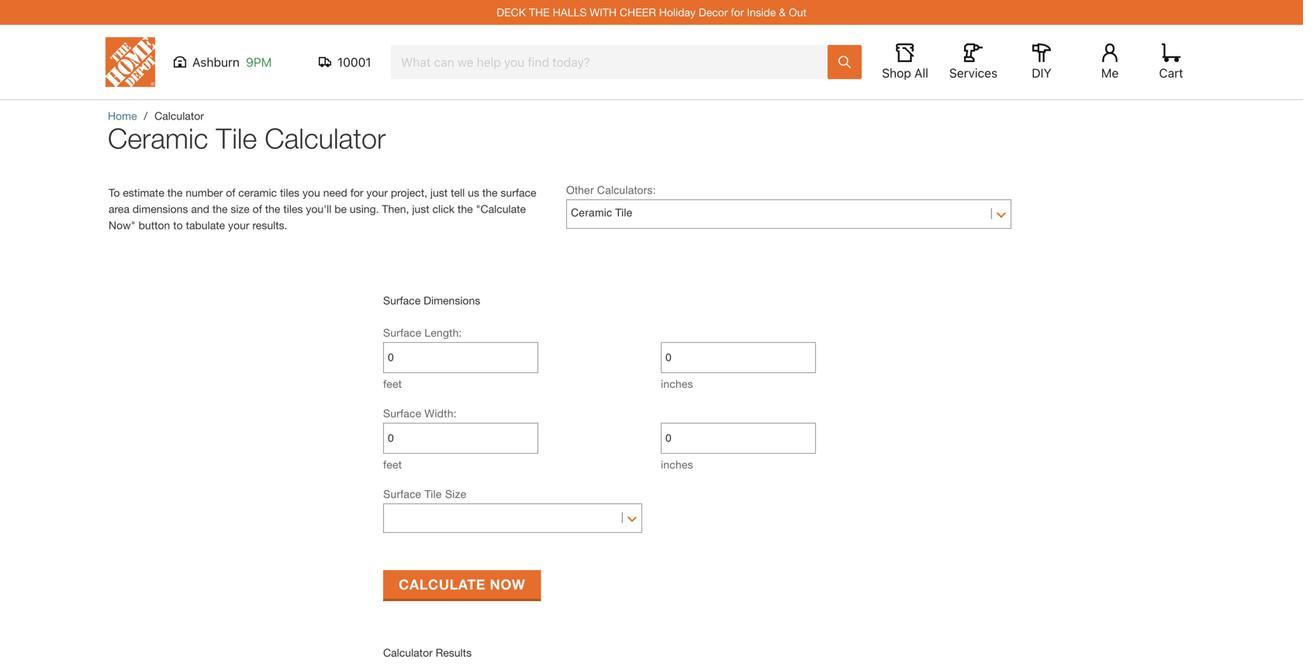Task type: vqa. For each thing, say whether or not it's contained in the screenshot.
calculate now at the left bottom of page
yes



Task type: describe. For each thing, give the bounding box(es) containing it.
tile for surface tile size
[[425, 488, 442, 501]]

for inside to estimate the number of ceramic tiles you need    for your project, just tell us the surface area dimensions    and the size of the tiles you'll be using. then, just click    the "calculate now" button to tabulate your results.
[[351, 186, 364, 199]]

using.
[[350, 203, 379, 215]]

surface tile size
[[383, 488, 467, 501]]

the up "results."
[[265, 203, 281, 215]]

tabulate
[[186, 219, 225, 232]]

tile inside home / calculator ceramic tile calculator
[[216, 121, 257, 154]]

calculate now button
[[383, 570, 541, 599]]

surface length:
[[383, 326, 462, 339]]

size
[[231, 203, 250, 215]]

area
[[109, 203, 130, 215]]

to
[[109, 186, 120, 199]]

the
[[529, 6, 550, 19]]

"calculate
[[476, 203, 526, 215]]

9pm
[[246, 55, 272, 69]]

cart
[[1160, 66, 1184, 80]]

inside
[[747, 6, 776, 19]]

diy button
[[1018, 43, 1067, 81]]

dimensions
[[424, 294, 481, 307]]

you
[[303, 186, 320, 199]]

then,
[[382, 203, 409, 215]]

deck
[[497, 6, 526, 19]]

surface width:
[[383, 407, 457, 420]]

home link
[[108, 109, 137, 122]]

and
[[191, 203, 210, 215]]

0 vertical spatial tiles
[[280, 186, 300, 199]]

number
[[186, 186, 223, 199]]

home / calculator ceramic tile calculator
[[108, 109, 386, 154]]

cart link
[[1155, 43, 1189, 81]]

ashburn 9pm
[[192, 55, 272, 69]]

services
[[950, 66, 998, 80]]

now"
[[109, 219, 136, 232]]

&
[[779, 6, 786, 19]]

out
[[789, 6, 807, 19]]

surface for surface width:
[[383, 407, 422, 420]]

calculate now
[[399, 576, 526, 593]]

10001
[[338, 55, 371, 69]]

feet for surface length:
[[383, 378, 402, 390]]

1 horizontal spatial calculator
[[265, 121, 386, 154]]

surface for surface tile size
[[383, 488, 422, 501]]

ceramic tile button
[[571, 201, 1007, 224]]

services button
[[949, 43, 999, 81]]

1 vertical spatial of
[[253, 203, 262, 215]]

with
[[590, 6, 617, 19]]

surface dimensions
[[383, 294, 481, 307]]

0 vertical spatial just
[[431, 186, 448, 199]]

1 inches from the top
[[661, 378, 694, 390]]

to
[[173, 219, 183, 232]]

tile for ceramic tile
[[616, 207, 633, 219]]

1 vertical spatial just
[[412, 203, 430, 215]]

the right us at the left top of page
[[483, 186, 498, 199]]

button
[[139, 219, 170, 232]]

0 horizontal spatial calculator
[[155, 109, 204, 122]]

the up dimensions
[[167, 186, 183, 199]]

me button
[[1086, 43, 1135, 81]]



Task type: locate. For each thing, give the bounding box(es) containing it.
size
[[445, 488, 467, 501]]

length:
[[425, 326, 462, 339]]

tiles
[[280, 186, 300, 199], [284, 203, 303, 215]]

1 vertical spatial inches
[[661, 458, 694, 471]]

just up click
[[431, 186, 448, 199]]

surface left "width:"
[[383, 407, 422, 420]]

1 vertical spatial ceramic
[[571, 207, 613, 219]]

1 horizontal spatial of
[[253, 203, 262, 215]]

for up using.
[[351, 186, 364, 199]]

1 feet from the top
[[383, 378, 402, 390]]

0 horizontal spatial your
[[228, 219, 250, 232]]

What can we help you find today? search field
[[401, 46, 827, 78]]

your down size on the top of the page
[[228, 219, 250, 232]]

feet up surface width:
[[383, 378, 402, 390]]

ceramic down other
[[571, 207, 613, 219]]

tell
[[451, 186, 465, 199]]

us
[[468, 186, 480, 199]]

calculator up need
[[265, 121, 386, 154]]

10001 button
[[319, 54, 373, 70]]

0 horizontal spatial tile
[[216, 121, 257, 154]]

0 vertical spatial of
[[226, 186, 235, 199]]

surface
[[501, 186, 537, 199]]

now
[[490, 576, 526, 593]]

shop all button
[[881, 43, 931, 81]]

0 vertical spatial ceramic
[[108, 121, 208, 154]]

for
[[731, 6, 744, 19], [351, 186, 364, 199]]

of up size on the top of the page
[[226, 186, 235, 199]]

ceramic up estimate
[[108, 121, 208, 154]]

1 horizontal spatial your
[[367, 186, 388, 199]]

0 vertical spatial inches
[[661, 378, 694, 390]]

2 feet from the top
[[383, 458, 402, 471]]

shop all
[[883, 66, 929, 80]]

1 vertical spatial your
[[228, 219, 250, 232]]

me
[[1102, 66, 1119, 80]]

1 vertical spatial for
[[351, 186, 364, 199]]

the down 'tell'
[[458, 203, 473, 215]]

just down project,
[[412, 203, 430, 215]]

diy
[[1032, 66, 1052, 80]]

project,
[[391, 186, 428, 199]]

2 inches from the top
[[661, 458, 694, 471]]

ceramic inside ceramic tile popup button
[[571, 207, 613, 219]]

calculator right /
[[155, 109, 204, 122]]

deck the halls with cheer holiday decor for inside & out link
[[497, 6, 807, 19]]

the
[[167, 186, 183, 199], [483, 186, 498, 199], [213, 203, 228, 215], [265, 203, 281, 215], [458, 203, 473, 215]]

feet up surface tile size
[[383, 458, 402, 471]]

3 surface from the top
[[383, 407, 422, 420]]

tile up ceramic
[[216, 121, 257, 154]]

for left inside
[[731, 6, 744, 19]]

/
[[144, 109, 148, 122]]

home
[[108, 109, 137, 122]]

ceramic inside home / calculator ceramic tile calculator
[[108, 121, 208, 154]]

just
[[431, 186, 448, 199], [412, 203, 430, 215]]

1 vertical spatial feet
[[383, 458, 402, 471]]

estimate
[[123, 186, 164, 199]]

0 horizontal spatial for
[[351, 186, 364, 199]]

tiles down 'you' at the left top
[[284, 203, 303, 215]]

tile inside ceramic tile popup button
[[616, 207, 633, 219]]

0 vertical spatial feet
[[383, 378, 402, 390]]

ceramic
[[238, 186, 277, 199]]

1 vertical spatial tile
[[616, 207, 633, 219]]

0 vertical spatial your
[[367, 186, 388, 199]]

1 horizontal spatial just
[[431, 186, 448, 199]]

other calculators:
[[567, 184, 656, 196]]

surface for surface dimensions
[[383, 294, 421, 307]]

to estimate the number of ceramic tiles you need    for your project, just tell us the surface area dimensions    and the size of the tiles you'll be using. then, just click    the "calculate now" button to tabulate your results.
[[109, 186, 537, 232]]

width:
[[425, 407, 457, 420]]

the home depot logo image
[[106, 37, 155, 87]]

1 horizontal spatial tile
[[425, 488, 442, 501]]

all
[[915, 66, 929, 80]]

0 vertical spatial for
[[731, 6, 744, 19]]

1 horizontal spatial ceramic
[[571, 207, 613, 219]]

your up using.
[[367, 186, 388, 199]]

shop
[[883, 66, 912, 80]]

0 horizontal spatial of
[[226, 186, 235, 199]]

ceramic
[[108, 121, 208, 154], [571, 207, 613, 219]]

calculators:
[[597, 184, 656, 196]]

2 vertical spatial tile
[[425, 488, 442, 501]]

deck the halls with cheer holiday decor for inside & out
[[497, 6, 807, 19]]

halls
[[553, 6, 587, 19]]

the right and
[[213, 203, 228, 215]]

0 vertical spatial tile
[[216, 121, 257, 154]]

4 surface from the top
[[383, 488, 422, 501]]

feet
[[383, 378, 402, 390], [383, 458, 402, 471]]

tiles left 'you' at the left top
[[280, 186, 300, 199]]

your
[[367, 186, 388, 199], [228, 219, 250, 232]]

dimensions
[[133, 203, 188, 215]]

of
[[226, 186, 235, 199], [253, 203, 262, 215]]

surface left "length:"
[[383, 326, 422, 339]]

surface left the size
[[383, 488, 422, 501]]

1 surface from the top
[[383, 294, 421, 307]]

inches
[[661, 378, 694, 390], [661, 458, 694, 471]]

of down ceramic
[[253, 203, 262, 215]]

you'll
[[306, 203, 332, 215]]

holiday
[[659, 6, 696, 19]]

0 horizontal spatial just
[[412, 203, 430, 215]]

1 vertical spatial tiles
[[284, 203, 303, 215]]

results.
[[253, 219, 288, 232]]

calculate
[[399, 576, 486, 593]]

2 surface from the top
[[383, 326, 422, 339]]

surface for surface length:
[[383, 326, 422, 339]]

decor
[[699, 6, 728, 19]]

ashburn
[[192, 55, 240, 69]]

surface
[[383, 294, 421, 307], [383, 326, 422, 339], [383, 407, 422, 420], [383, 488, 422, 501]]

tile down calculators:
[[616, 207, 633, 219]]

surface up surface length: at the left
[[383, 294, 421, 307]]

click
[[433, 203, 455, 215]]

2 horizontal spatial tile
[[616, 207, 633, 219]]

None number field
[[388, 343, 534, 373], [666, 343, 812, 373], [388, 424, 534, 453], [666, 424, 812, 453], [388, 343, 534, 373], [666, 343, 812, 373], [388, 424, 534, 453], [666, 424, 812, 453]]

need
[[323, 186, 348, 199]]

calculator
[[155, 109, 204, 122], [265, 121, 386, 154]]

tile
[[216, 121, 257, 154], [616, 207, 633, 219], [425, 488, 442, 501]]

cheer
[[620, 6, 656, 19]]

1 horizontal spatial for
[[731, 6, 744, 19]]

0 horizontal spatial ceramic
[[108, 121, 208, 154]]

other
[[567, 184, 594, 196]]

tile left the size
[[425, 488, 442, 501]]

feet for surface width:
[[383, 458, 402, 471]]

be
[[335, 203, 347, 215]]

ceramic tile
[[571, 207, 633, 219]]



